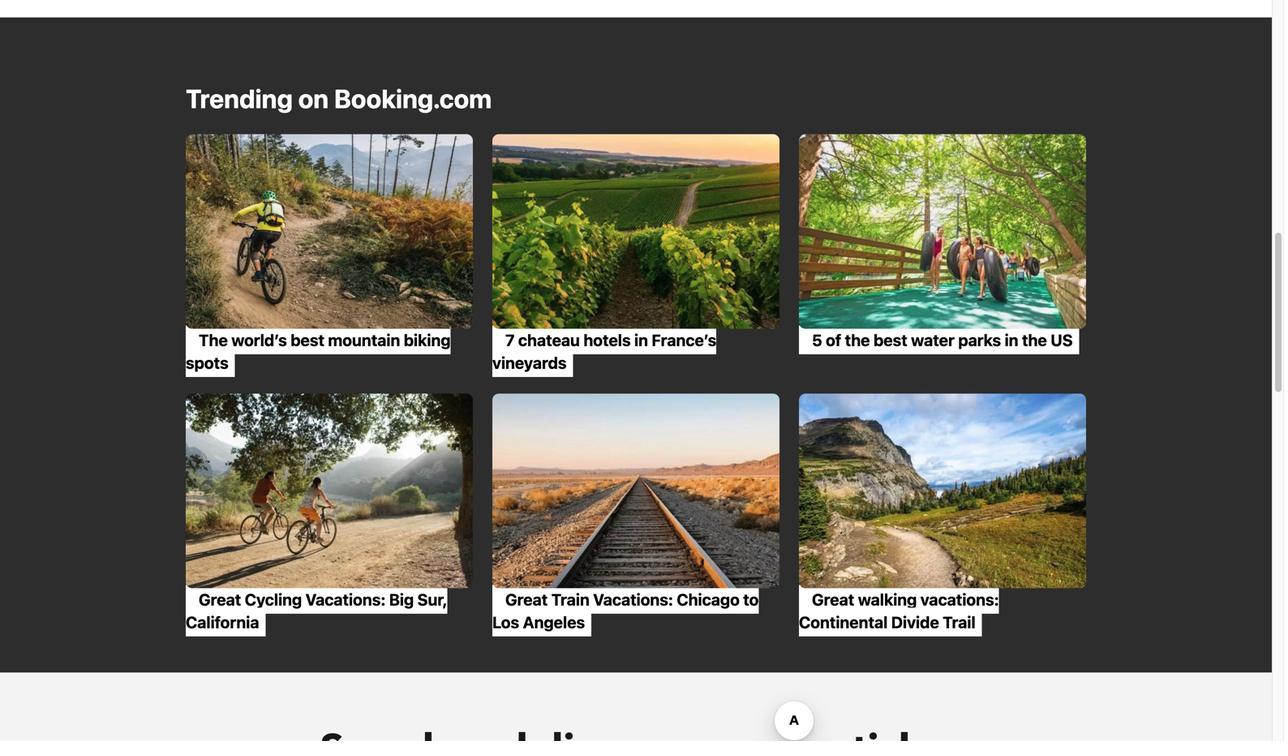 Task type: vqa. For each thing, say whether or not it's contained in the screenshot.
Great inside the Great walking vacations: Continental Divide Trail
yes



Task type: locate. For each thing, give the bounding box(es) containing it.
best
[[291, 331, 324, 350], [874, 331, 907, 350]]

2 great from the left
[[505, 590, 548, 609]]

2 best from the left
[[874, 331, 907, 350]]

0 horizontal spatial great
[[199, 590, 241, 609]]

train
[[551, 590, 590, 609]]

7 chateau hotels in france's vineyards
[[492, 331, 716, 372]]

best left water
[[874, 331, 907, 350]]

great walking vacations: continental divide trail link
[[799, 394, 1086, 637]]

great up the continental
[[812, 590, 854, 609]]

great cycling vacations: big sur, california link
[[186, 394, 473, 637]]

1 horizontal spatial vacations:
[[593, 590, 673, 609]]

france's
[[652, 331, 716, 350]]

vacations: right train in the bottom left of the page
[[593, 590, 673, 609]]

vacations: left the big
[[305, 590, 386, 609]]

in right parks
[[1005, 331, 1018, 350]]

best right world's
[[291, 331, 324, 350]]

in inside 7 chateau hotels in france's vineyards
[[634, 331, 648, 350]]

2 vacations: from the left
[[593, 590, 673, 609]]

vacations: inside great train vacations: chicago to los angeles
[[593, 590, 673, 609]]

5 of the best water parks in the us image
[[799, 134, 1086, 329]]

the world's best mountain biking spots link
[[186, 134, 473, 377]]

great walking vacations: continental divide trail image
[[799, 394, 1086, 589]]

1 great from the left
[[199, 590, 241, 609]]

the left us
[[1022, 331, 1047, 350]]

great train vacations: chicago to los angeles image
[[492, 394, 779, 589]]

1 best from the left
[[291, 331, 324, 350]]

spots
[[186, 353, 228, 372]]

3 great from the left
[[812, 590, 854, 609]]

1 horizontal spatial great
[[505, 590, 548, 609]]

great inside great train vacations: chicago to los angeles
[[505, 590, 548, 609]]

biking
[[404, 331, 451, 350]]

5
[[812, 331, 822, 350]]

2 horizontal spatial great
[[812, 590, 854, 609]]

1 horizontal spatial in
[[1005, 331, 1018, 350]]

great walking vacations: continental divide trail
[[799, 590, 999, 632]]

0 horizontal spatial best
[[291, 331, 324, 350]]

great train vacations: chicago to los angeles link
[[492, 394, 779, 637]]

the world's best mountain biking spots image
[[186, 134, 473, 329]]

vacations: for cycling
[[305, 590, 386, 609]]

great for train
[[505, 590, 548, 609]]

continental
[[799, 613, 888, 632]]

angeles
[[523, 613, 585, 632]]

vacations: inside great cycling vacations: big sur, california
[[305, 590, 386, 609]]

in right hotels
[[634, 331, 648, 350]]

great up california
[[199, 590, 241, 609]]

great inside great cycling vacations: big sur, california
[[199, 590, 241, 609]]

1 horizontal spatial the
[[1022, 331, 1047, 350]]

great for walking
[[812, 590, 854, 609]]

5 of the best water parks in the us link
[[799, 134, 1086, 355]]

vacations:
[[305, 590, 386, 609], [593, 590, 673, 609]]

great
[[199, 590, 241, 609], [505, 590, 548, 609], [812, 590, 854, 609]]

los
[[492, 613, 519, 632]]

0 horizontal spatial vacations:
[[305, 590, 386, 609]]

in
[[634, 331, 648, 350], [1005, 331, 1018, 350]]

0 horizontal spatial in
[[634, 331, 648, 350]]

best inside the 5 of the best water parks in the us link
[[874, 331, 907, 350]]

the right of
[[845, 331, 870, 350]]

on
[[298, 83, 329, 114]]

1 vacations: from the left
[[305, 590, 386, 609]]

1 in from the left
[[634, 331, 648, 350]]

the
[[845, 331, 870, 350], [1022, 331, 1047, 350]]

great for cycling
[[199, 590, 241, 609]]

big
[[389, 590, 414, 609]]

parks
[[958, 331, 1001, 350]]

1 horizontal spatial best
[[874, 331, 907, 350]]

great inside great walking vacations: continental divide trail
[[812, 590, 854, 609]]

0 horizontal spatial the
[[845, 331, 870, 350]]

great up los
[[505, 590, 548, 609]]



Task type: describe. For each thing, give the bounding box(es) containing it.
hotels
[[583, 331, 631, 350]]

great train vacations: chicago to los angeles
[[492, 590, 759, 632]]

us
[[1051, 331, 1073, 350]]

trail
[[943, 613, 975, 632]]

great cycling vacations: big sur, california image
[[186, 394, 473, 589]]

7 chateau hotels in france's vineyards link
[[492, 134, 779, 377]]

5 of the best water parks in the us
[[812, 331, 1073, 350]]

2 the from the left
[[1022, 331, 1047, 350]]

1 the from the left
[[845, 331, 870, 350]]

chicago
[[677, 590, 740, 609]]

world's
[[231, 331, 287, 350]]

divide
[[891, 613, 939, 632]]

vacations: for train
[[593, 590, 673, 609]]

the world's best mountain biking spots
[[186, 331, 451, 372]]

to
[[743, 590, 759, 609]]

walking
[[858, 590, 917, 609]]

vacations:
[[920, 590, 999, 609]]

trending on booking.com
[[186, 83, 492, 114]]

2 in from the left
[[1005, 331, 1018, 350]]

vineyards
[[492, 353, 567, 372]]

trending
[[186, 83, 293, 114]]

7
[[505, 331, 515, 350]]

booking.com
[[334, 83, 492, 114]]

sur,
[[417, 590, 447, 609]]

7 chateau hotels in france's vineyards image
[[492, 134, 779, 329]]

chateau
[[518, 331, 580, 350]]

the
[[199, 331, 228, 350]]

water
[[911, 331, 955, 350]]

great cycling vacations: big sur, california
[[186, 590, 447, 632]]

mountain
[[328, 331, 400, 350]]

best inside the world's best mountain biking spots
[[291, 331, 324, 350]]

cycling
[[245, 590, 302, 609]]

of
[[826, 331, 841, 350]]

california
[[186, 613, 259, 632]]



